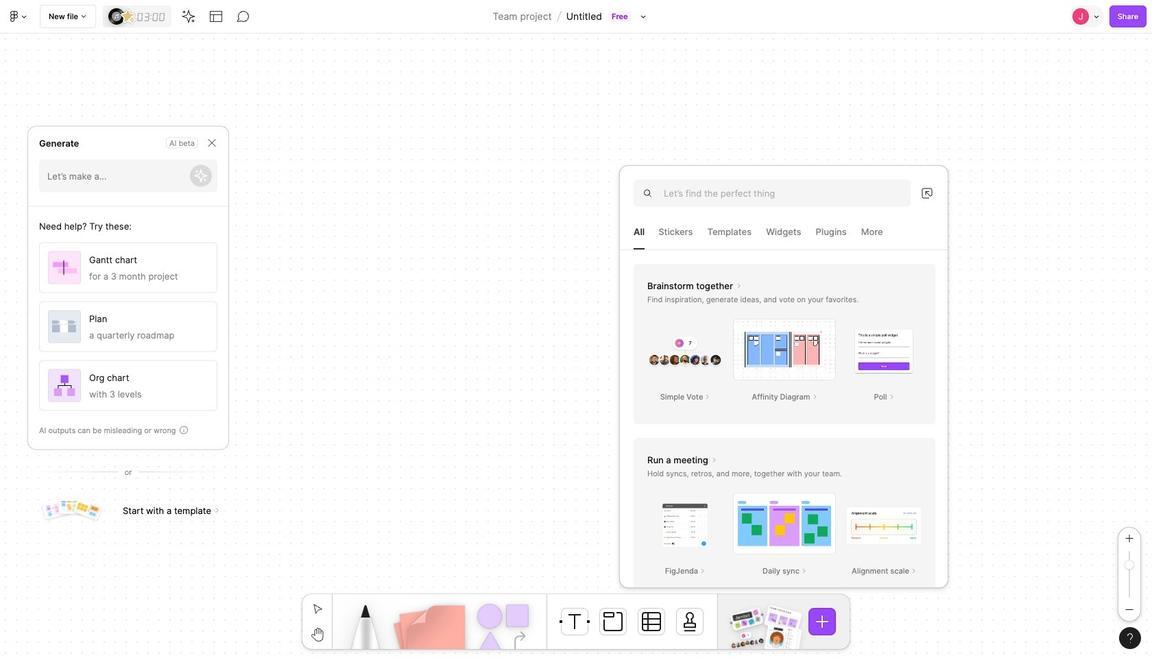 Task type: describe. For each thing, give the bounding box(es) containing it.
info 16 image
[[178, 425, 189, 436]]

multiplayer tools image
[[1092, 0, 1103, 33]]

main toolbar region
[[0, 0, 1153, 34]]

view comments image
[[237, 10, 251, 23]]



Task type: locate. For each thing, give the bounding box(es) containing it.
File name text field
[[566, 8, 603, 25]]

daily sync image
[[734, 493, 837, 555]]

help image
[[1128, 634, 1134, 644]]

thumbnail of a template image
[[71, 497, 104, 524], [56, 497, 87, 518], [39, 498, 73, 524]]

affinity diagram image
[[734, 319, 837, 381]]

Let's find the perfect thing text field
[[664, 185, 911, 202]]



Task type: vqa. For each thing, say whether or not it's contained in the screenshot.
Marketing funnel image
no



